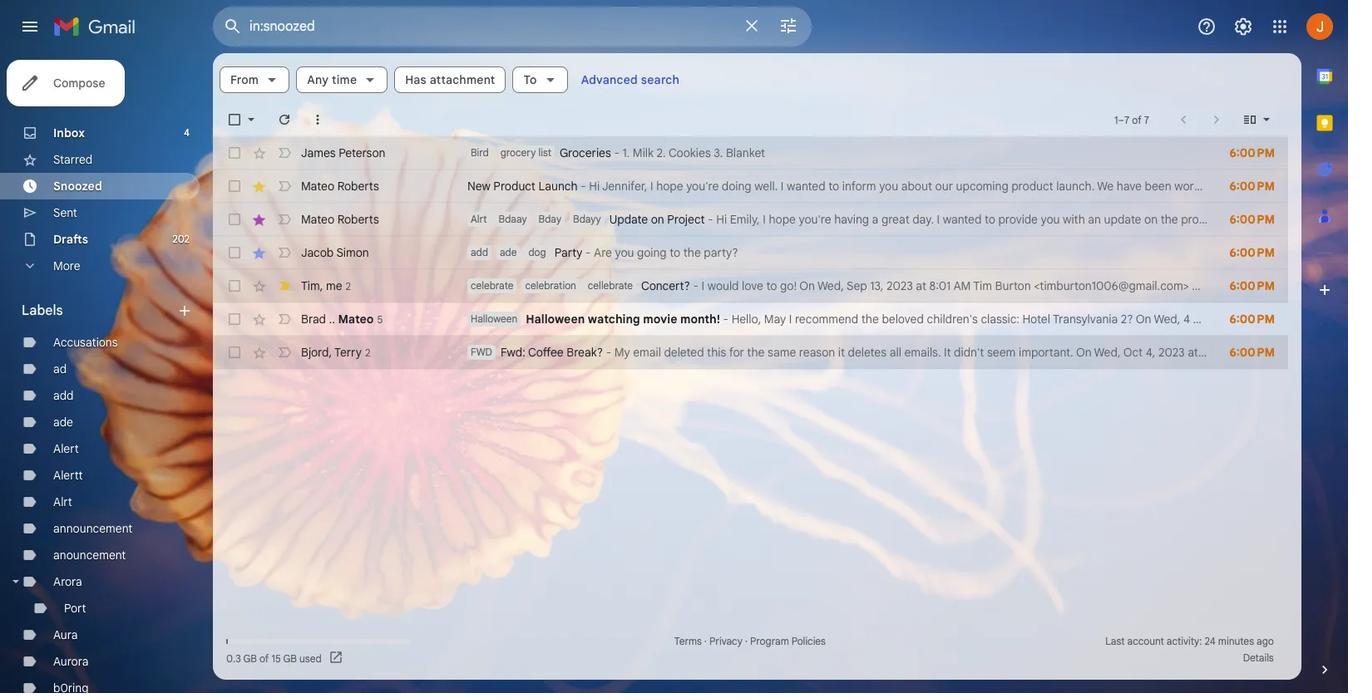 Task type: vqa. For each thing, say whether or not it's contained in the screenshot.
New
yes



Task type: locate. For each thing, give the bounding box(es) containing it.
bjord , terry 2
[[301, 345, 371, 360]]

24
[[1205, 636, 1216, 648]]

0 horizontal spatial alrt
[[53, 495, 72, 510]]

2 inside bjord , terry 2
[[365, 347, 371, 359]]

to right going
[[670, 245, 681, 260]]

6 6:00 pm from the top
[[1230, 312, 1276, 327]]

1 i from the left
[[651, 179, 654, 194]]

0 horizontal spatial add
[[53, 389, 74, 404]]

concert? -
[[642, 279, 702, 294]]

account
[[1128, 636, 1165, 648]]

2 right me on the top of page
[[346, 280, 351, 292]]

activity:
[[1167, 636, 1203, 648]]

compose
[[53, 76, 105, 91]]

4 row from the top
[[213, 236, 1289, 270]]

row containing tim
[[213, 270, 1289, 303]]

1 vertical spatial mateo
[[301, 212, 335, 227]]

been
[[1145, 179, 1172, 194]]

· right privacy
[[745, 636, 748, 648]]

None search field
[[213, 7, 812, 47]]

2 row from the top
[[213, 170, 1349, 203]]

row containing bjord
[[213, 336, 1349, 369]]

2 mateo roberts from the top
[[301, 212, 379, 227]]

1 vertical spatial 2
[[365, 347, 371, 359]]

1 horizontal spatial halloween
[[526, 312, 585, 327]]

to left develop
[[1269, 179, 1280, 194]]

3.
[[714, 146, 723, 161]]

fwd:
[[501, 345, 526, 360]]

0 horizontal spatial 2
[[346, 280, 351, 292]]

-
[[614, 146, 620, 161], [581, 179, 586, 194], [708, 212, 714, 227], [586, 245, 591, 260], [694, 279, 699, 294], [724, 312, 729, 327], [606, 345, 612, 360]]

ade link
[[53, 415, 73, 430]]

add up ade link
[[53, 389, 74, 404]]

7 row from the top
[[213, 336, 1349, 369]]

halloween inside halloween halloween watching movie month! -
[[471, 313, 518, 325]]

1 horizontal spatial add
[[471, 246, 488, 259]]

0 vertical spatial mateo
[[301, 179, 335, 194]]

0 horizontal spatial 7
[[1125, 114, 1130, 126]]

main content
[[213, 53, 1349, 681]]

1 row from the top
[[213, 136, 1289, 170]]

6 row from the top
[[213, 303, 1289, 336]]

0 horizontal spatial halloween
[[471, 313, 518, 325]]

1 vertical spatial ade
[[53, 415, 73, 430]]

0 vertical spatial of
[[1133, 114, 1142, 126]]

4 6:00 pm from the top
[[1230, 245, 1276, 260]]

bjord
[[301, 345, 329, 360], [1247, 345, 1275, 360]]

to left inform on the top right of the page
[[829, 179, 840, 194]]

has attachment button
[[395, 67, 506, 93]]

add inside the labels navigation
[[53, 389, 74, 404]]

tab list
[[1302, 53, 1349, 634]]

jacob simon
[[301, 245, 369, 260]]

0 vertical spatial 2
[[346, 280, 351, 292]]

you left about
[[880, 179, 899, 194]]

, left me on the top of page
[[320, 278, 323, 293]]

mateo down james
[[301, 179, 335, 194]]

alertt link
[[53, 468, 83, 483]]

port
[[64, 602, 86, 617]]

mateo roberts up 'jacob simon'
[[301, 212, 379, 227]]

0 horizontal spatial of
[[260, 653, 269, 665]]

0 vertical spatial alrt
[[471, 213, 487, 226]]

halloween down celebrate
[[471, 313, 518, 325]]

1 vertical spatial mateo roberts
[[301, 212, 379, 227]]

alrt
[[471, 213, 487, 226], [53, 495, 72, 510]]

1 vertical spatial you
[[615, 245, 634, 260]]

details link
[[1244, 652, 1275, 665]]

0 vertical spatial add
[[471, 246, 488, 259]]

, left terry
[[329, 345, 332, 360]]

alrt inside the labels navigation
[[53, 495, 72, 510]]

break?
[[567, 345, 603, 360]]

settings image
[[1234, 17, 1254, 37]]

0 vertical spatial roberts
[[338, 179, 379, 194]]

mateo right ..
[[338, 312, 374, 327]]

–
[[1119, 114, 1125, 126]]

2 vertical spatial mateo
[[338, 312, 374, 327]]

a
[[1328, 179, 1335, 194]]

2 roberts from the top
[[338, 212, 379, 227]]

search mail image
[[218, 12, 248, 42]]

peterson
[[339, 146, 386, 161]]

1 horizontal spatial alrt
[[471, 213, 487, 226]]

0 horizontal spatial you
[[615, 245, 634, 260]]

port link
[[64, 602, 86, 617]]

6:00 pm for halloween halloween watching movie month! -
[[1230, 312, 1276, 327]]

1 vertical spatial ,
[[329, 345, 332, 360]]

0.3
[[226, 653, 241, 665]]

grocery
[[501, 146, 536, 159]]

2
[[346, 280, 351, 292], [365, 347, 371, 359]]

compose button
[[7, 60, 125, 107]]

the right for
[[748, 345, 765, 360]]

15
[[272, 653, 281, 665]]

1 horizontal spatial you
[[880, 179, 899, 194]]

update on project -
[[610, 212, 717, 227]]

ade down the add link
[[53, 415, 73, 430]]

2 i from the left
[[781, 179, 784, 194]]

from
[[230, 72, 259, 87]]

7 6:00 pm from the top
[[1230, 345, 1276, 360]]

main content containing from
[[213, 53, 1349, 681]]

i right "well."
[[781, 179, 784, 194]]

this
[[707, 345, 727, 360]]

footer
[[213, 634, 1289, 667]]

1 vertical spatial of
[[260, 653, 269, 665]]

· right terms link
[[705, 636, 707, 648]]

1 horizontal spatial gb
[[283, 653, 297, 665]]

6:00 pm for groceries - 1. milk 2. cookies 3. blanket
[[1230, 146, 1276, 161]]

1 vertical spatial add
[[53, 389, 74, 404]]

mateo roberts down james peterson on the left
[[301, 179, 379, 194]]

mateo roberts for fifth row from the bottom of the page
[[301, 212, 379, 227]]

develop
[[1283, 179, 1325, 194]]

am
[[1227, 345, 1244, 360]]

2 horizontal spatial to
[[1269, 179, 1280, 194]]

1 horizontal spatial of
[[1133, 114, 1142, 126]]

add up celebrate
[[471, 246, 488, 259]]

2 for me
[[346, 280, 351, 292]]

·
[[705, 636, 707, 648], [745, 636, 748, 648]]

5 6:00 pm from the top
[[1230, 279, 1276, 294]]

anouncement
[[53, 548, 126, 563]]

1 horizontal spatial to
[[829, 179, 840, 194]]

Search mail text field
[[250, 18, 732, 35]]

7 right –
[[1145, 114, 1150, 126]]

starred link
[[53, 152, 93, 167]]

more
[[53, 259, 80, 274]]

roberts for fifth row from the bottom of the page
[[338, 212, 379, 227]]

, for bjord
[[329, 345, 332, 360]]

0 horizontal spatial ,
[[320, 278, 323, 293]]

aura link
[[53, 628, 78, 643]]

ade inside the labels navigation
[[53, 415, 73, 430]]

alrt down new
[[471, 213, 487, 226]]

1 6:00 pm from the top
[[1230, 146, 1276, 161]]

2 6:00 pm from the top
[[1230, 179, 1276, 194]]

brad .. mateo 5
[[301, 312, 383, 327]]

halloween halloween watching movie month! -
[[471, 312, 732, 327]]

have
[[1117, 179, 1142, 194]]

1 horizontal spatial i
[[781, 179, 784, 194]]

to
[[829, 179, 840, 194], [1269, 179, 1280, 194], [670, 245, 681, 260]]

1 vertical spatial alrt
[[53, 495, 72, 510]]

<sicrit
[[1318, 345, 1349, 360]]

roberts up simon
[[338, 212, 379, 227]]

0.3 gb of 15 gb used
[[226, 653, 322, 665]]

1 vertical spatial roberts
[[338, 212, 379, 227]]

didn't
[[955, 345, 985, 360]]

upcoming
[[957, 179, 1009, 194]]

2 right terry
[[365, 347, 371, 359]]

None checkbox
[[226, 112, 243, 128], [226, 245, 243, 261], [226, 278, 243, 295], [226, 344, 243, 361], [226, 112, 243, 128], [226, 245, 243, 261], [226, 278, 243, 295], [226, 344, 243, 361]]

gb right 0.3
[[243, 653, 257, 665]]

celebrate
[[471, 280, 514, 292]]

2 inside "tim , me 2"
[[346, 280, 351, 292]]

mateo
[[301, 179, 335, 194], [301, 212, 335, 227], [338, 312, 374, 327]]

7
[[1125, 114, 1130, 126], [1145, 114, 1150, 126]]

0 vertical spatial ,
[[320, 278, 323, 293]]

6:00 pm for update on project -
[[1230, 212, 1276, 227]]

project
[[668, 212, 705, 227]]

going
[[637, 245, 667, 260]]

mateo for fifth row from the bottom of the page
[[301, 212, 335, 227]]

halloween down celebration
[[526, 312, 585, 327]]

gmail image
[[53, 10, 144, 43]]

1 mateo roberts from the top
[[301, 179, 379, 194]]

1 7 from the left
[[1125, 114, 1130, 126]]

deletes
[[848, 345, 887, 360]]

product
[[1012, 179, 1054, 194]]

all
[[890, 345, 902, 360]]

brad
[[301, 312, 326, 327]]

1 horizontal spatial ·
[[745, 636, 748, 648]]

1 vertical spatial the
[[748, 345, 765, 360]]

we
[[1098, 179, 1114, 194]]

of left 15
[[260, 653, 269, 665]]

james peterson
[[301, 146, 386, 161]]

advanced search button
[[575, 65, 687, 95]]

drafts
[[53, 232, 88, 247]]

1 horizontal spatial 2
[[365, 347, 371, 359]]

- right concert?
[[694, 279, 699, 294]]

1 horizontal spatial 7
[[1145, 114, 1150, 126]]

0 horizontal spatial i
[[651, 179, 654, 194]]

6:00 pm for fwd fwd: coffee break? - my email deleted this for the same reason it deletes all emails. it didn't seem important. on wed, oct 4, 2023 at 8:26 am bjord umlaut <sicrit
[[1230, 345, 1276, 360]]

terms link
[[675, 636, 702, 648]]

7 right 1
[[1125, 114, 1130, 126]]

snoozed
[[53, 179, 102, 194]]

2 7 from the left
[[1145, 114, 1150, 126]]

alert
[[53, 442, 79, 457]]

alrt inside row
[[471, 213, 487, 226]]

alrt link
[[53, 495, 72, 510]]

bjord right the am
[[1247, 345, 1275, 360]]

cookies
[[669, 146, 711, 161]]

the
[[684, 245, 701, 260], [748, 345, 765, 360]]

ade left dog
[[500, 246, 517, 259]]

roberts
[[338, 179, 379, 194], [338, 212, 379, 227]]

the left "party?"
[[684, 245, 701, 260]]

None checkbox
[[226, 145, 243, 161], [226, 178, 243, 195], [226, 211, 243, 228], [226, 311, 243, 328], [226, 145, 243, 161], [226, 178, 243, 195], [226, 211, 243, 228], [226, 311, 243, 328]]

oct
[[1124, 345, 1143, 360]]

mateo roberts
[[301, 179, 379, 194], [301, 212, 379, 227]]

of right –
[[1133, 114, 1142, 126]]

inform
[[843, 179, 877, 194]]

concert?
[[642, 279, 691, 294]]

accusations link
[[53, 335, 118, 350]]

5 row from the top
[[213, 270, 1289, 303]]

1 gb from the left
[[243, 653, 257, 665]]

0 horizontal spatial ·
[[705, 636, 707, 648]]

1 roberts from the top
[[338, 179, 379, 194]]

0 horizontal spatial ade
[[53, 415, 73, 430]]

1 horizontal spatial ,
[[329, 345, 332, 360]]

roberts down the 'peterson'
[[338, 179, 379, 194]]

mateo for 2nd row
[[301, 179, 335, 194]]

emails.
[[905, 345, 942, 360]]

labels navigation
[[0, 53, 213, 694]]

you right are
[[615, 245, 634, 260]]

i left hope at the top
[[651, 179, 654, 194]]

i
[[651, 179, 654, 194], [781, 179, 784, 194]]

mateo up jacob
[[301, 212, 335, 227]]

gb right 15
[[283, 653, 297, 665]]

3 6:00 pm from the top
[[1230, 212, 1276, 227]]

0 vertical spatial the
[[684, 245, 701, 260]]

fwd fwd: coffee break? - my email deleted this for the same reason it deletes all emails. it didn't seem important. on wed, oct 4, 2023 at 8:26 am bjord umlaut <sicrit
[[471, 345, 1349, 360]]

row
[[213, 136, 1289, 170], [213, 170, 1349, 203], [213, 203, 1289, 236], [213, 236, 1289, 270], [213, 270, 1289, 303], [213, 303, 1289, 336], [213, 336, 1349, 369]]

ne
[[1338, 179, 1349, 194]]

alrt down alertt link
[[53, 495, 72, 510]]

- left '1.' at top
[[614, 146, 620, 161]]

1 horizontal spatial ade
[[500, 246, 517, 259]]

1.
[[623, 146, 630, 161]]

bjord left terry
[[301, 345, 329, 360]]

0 horizontal spatial gb
[[243, 653, 257, 665]]

list
[[539, 146, 552, 159]]

email
[[633, 345, 661, 360]]

0 vertical spatial mateo roberts
[[301, 179, 379, 194]]



Task type: describe. For each thing, give the bounding box(es) containing it.
advanced
[[581, 72, 638, 87]]

main menu image
[[20, 17, 40, 37]]

1 horizontal spatial the
[[748, 345, 765, 360]]

aura
[[53, 628, 78, 643]]

any time button
[[296, 67, 388, 93]]

privacy
[[710, 636, 743, 648]]

launch.
[[1057, 179, 1095, 194]]

- left are
[[586, 245, 591, 260]]

0 vertical spatial you
[[880, 179, 899, 194]]

blanket
[[726, 146, 766, 161]]

advanced search options image
[[772, 9, 805, 42]]

new product launch - hi jennifer, i hope you're doing well. i wanted to inform you about our upcoming product launch. we have been working tirelessly to develop a ne
[[468, 179, 1349, 194]]

announcement
[[53, 522, 133, 537]]

simon
[[337, 245, 369, 260]]

..
[[329, 312, 335, 327]]

clear search image
[[736, 9, 769, 42]]

1 · from the left
[[705, 636, 707, 648]]

working
[[1175, 179, 1217, 194]]

fwd
[[471, 346, 493, 359]]

terry
[[335, 345, 362, 360]]

2 gb from the left
[[283, 653, 297, 665]]

any time
[[307, 72, 357, 87]]

groceries
[[560, 146, 611, 161]]

4,
[[1146, 345, 1156, 360]]

to
[[524, 72, 537, 87]]

0 horizontal spatial to
[[670, 245, 681, 260]]

drafts link
[[53, 232, 88, 247]]

of inside footer
[[260, 653, 269, 665]]

from button
[[220, 67, 290, 93]]

inbox link
[[53, 126, 85, 141]]

announcement link
[[53, 522, 133, 537]]

on
[[651, 212, 665, 227]]

2023
[[1159, 345, 1185, 360]]

dog
[[529, 246, 546, 259]]

2.
[[657, 146, 666, 161]]

bdayy
[[573, 213, 601, 226]]

celebration
[[525, 280, 577, 292]]

202
[[173, 233, 190, 245]]

, for tim
[[320, 278, 323, 293]]

- right the project
[[708, 212, 714, 227]]

inbox
[[53, 126, 85, 141]]

it
[[945, 345, 952, 360]]

milk
[[633, 146, 654, 161]]

product
[[494, 179, 536, 194]]

6:00 pm for concert? -
[[1230, 279, 1276, 294]]

jennifer,
[[602, 179, 648, 194]]

0 horizontal spatial the
[[684, 245, 701, 260]]

support image
[[1197, 17, 1217, 37]]

umlaut
[[1278, 345, 1315, 360]]

has
[[405, 72, 427, 87]]

- right month!
[[724, 312, 729, 327]]

you're
[[687, 179, 719, 194]]

starred
[[53, 152, 93, 167]]

coffee
[[528, 345, 564, 360]]

seem
[[988, 345, 1016, 360]]

row containing brad
[[213, 303, 1289, 336]]

5
[[377, 313, 383, 326]]

refresh image
[[276, 112, 293, 128]]

jacob
[[301, 245, 334, 260]]

on
[[1077, 345, 1092, 360]]

footer containing terms
[[213, 634, 1289, 667]]

follow link to manage storage image
[[328, 651, 345, 667]]

launch
[[539, 179, 578, 194]]

more image
[[310, 112, 326, 128]]

3 row from the top
[[213, 203, 1289, 236]]

row containing james peterson
[[213, 136, 1289, 170]]

more button
[[0, 253, 200, 280]]

0 horizontal spatial bjord
[[301, 345, 329, 360]]

labels
[[22, 303, 63, 320]]

me
[[326, 278, 342, 293]]

- left my
[[606, 345, 612, 360]]

my
[[615, 345, 630, 360]]

labels heading
[[22, 303, 176, 320]]

any
[[307, 72, 329, 87]]

arora
[[53, 575, 82, 590]]

advanced search
[[581, 72, 680, 87]]

1 horizontal spatial bjord
[[1247, 345, 1275, 360]]

accusations
[[53, 335, 118, 350]]

2 for terry
[[365, 347, 371, 359]]

to button
[[513, 67, 568, 93]]

month!
[[681, 312, 721, 327]]

bday
[[539, 213, 562, 226]]

sent link
[[53, 206, 77, 221]]

toggle split pane mode image
[[1242, 112, 1259, 128]]

wed,
[[1095, 345, 1121, 360]]

tim , me 2
[[301, 278, 351, 293]]

2 · from the left
[[745, 636, 748, 648]]

minutes
[[1219, 636, 1255, 648]]

alert link
[[53, 442, 79, 457]]

privacy link
[[710, 636, 743, 648]]

0 vertical spatial ade
[[500, 246, 517, 259]]

add inside row
[[471, 246, 488, 259]]

groceries - 1. milk 2. cookies 3. blanket
[[560, 146, 766, 161]]

arora link
[[53, 575, 82, 590]]

terms
[[675, 636, 702, 648]]

mateo roberts for 2nd row
[[301, 179, 379, 194]]

bird
[[471, 146, 489, 159]]

roberts for 2nd row
[[338, 179, 379, 194]]

- left hi
[[581, 179, 586, 194]]

hi
[[589, 179, 600, 194]]

6:00 pm for party - are you going to the party?
[[1230, 245, 1276, 260]]

snoozed link
[[53, 179, 102, 194]]

1
[[1115, 114, 1119, 126]]

row containing jacob simon
[[213, 236, 1289, 270]]

movie
[[643, 312, 678, 327]]

has attachment
[[405, 72, 496, 87]]

same
[[768, 345, 797, 360]]

policies
[[792, 636, 826, 648]]

ago
[[1257, 636, 1275, 648]]

last
[[1106, 636, 1125, 648]]



